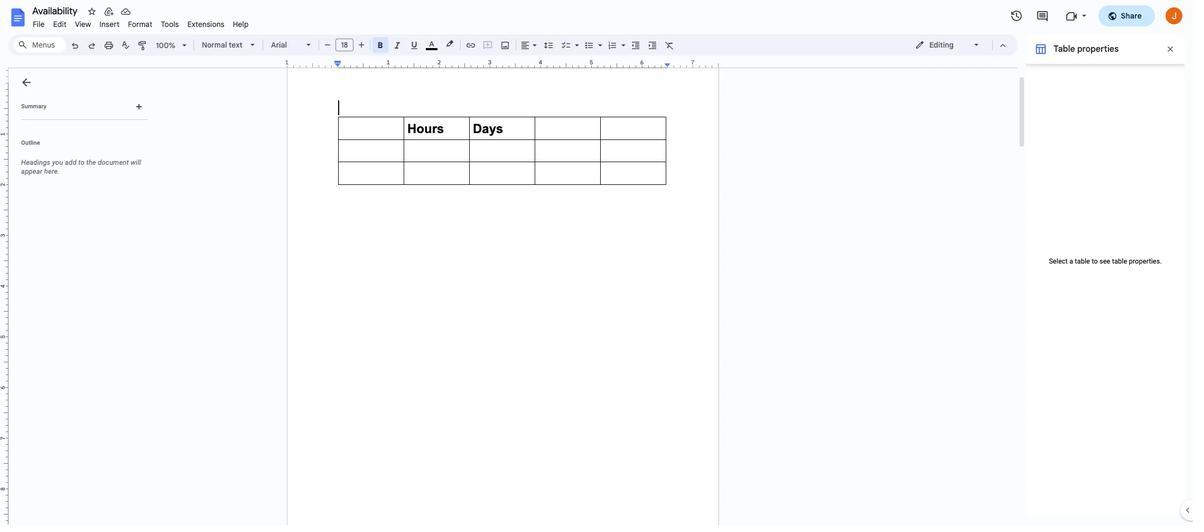 Task type: vqa. For each thing, say whether or not it's contained in the screenshot.
'Owned by anyone'
no



Task type: locate. For each thing, give the bounding box(es) containing it.
tools menu item
[[157, 18, 183, 31]]

menu bar banner
[[0, 0, 1194, 525]]

highlight color image
[[444, 38, 456, 50]]

see
[[1100, 258, 1111, 265]]

text
[[229, 40, 243, 50]]

you
[[52, 159, 63, 167]]

the
[[86, 159, 96, 167]]

to for see
[[1092, 258, 1098, 265]]

mode and view toolbar
[[908, 34, 1012, 56]]

extensions
[[187, 20, 225, 29]]

table right a
[[1075, 258, 1091, 265]]

Menus field
[[13, 38, 66, 52]]

Star checkbox
[[85, 4, 99, 19]]

menu bar containing file
[[29, 14, 253, 31]]

1 table from the left
[[1075, 258, 1091, 265]]

text color image
[[426, 38, 438, 50]]

tools
[[161, 20, 179, 29]]

edit
[[53, 20, 67, 29]]

0 horizontal spatial to
[[78, 159, 85, 167]]

Font size text field
[[336, 39, 353, 51]]

table right see
[[1113, 258, 1128, 265]]

table
[[1075, 258, 1091, 265], [1113, 258, 1128, 265]]

0 horizontal spatial table
[[1075, 258, 1091, 265]]

2 table from the left
[[1113, 258, 1128, 265]]

to
[[78, 159, 85, 167], [1092, 258, 1098, 265]]

properties
[[1078, 44, 1119, 54]]

editing
[[930, 40, 954, 50]]

0 vertical spatial to
[[78, 159, 85, 167]]

styles list. normal text selected. option
[[202, 38, 244, 52]]

to inside table properties section
[[1092, 258, 1098, 265]]

1
[[285, 59, 289, 66]]

font list. arial selected. option
[[271, 38, 300, 52]]

to left the
[[78, 159, 85, 167]]

table
[[1054, 44, 1076, 54]]

headings
[[21, 159, 50, 167]]

properties.
[[1129, 258, 1162, 265]]

1 horizontal spatial to
[[1092, 258, 1098, 265]]

here.
[[44, 168, 60, 176]]

to inside headings you add to the document will appear here.
[[78, 159, 85, 167]]

bulleted list menu image
[[596, 38, 603, 42]]

1 horizontal spatial table
[[1113, 258, 1128, 265]]

outline
[[21, 140, 40, 146]]

share
[[1121, 11, 1142, 21]]

file
[[33, 20, 45, 29]]

format menu item
[[124, 18, 157, 31]]

a
[[1070, 258, 1074, 265]]

appear
[[21, 168, 43, 176]]

help menu item
[[229, 18, 253, 31]]

add
[[65, 159, 77, 167]]

arial
[[271, 40, 287, 50]]

menu bar
[[29, 14, 253, 31]]

document
[[98, 159, 129, 167]]

to left see
[[1092, 258, 1098, 265]]

file menu item
[[29, 18, 49, 31]]

insert
[[100, 20, 120, 29]]

Rename text field
[[29, 4, 84, 17]]

1 vertical spatial to
[[1092, 258, 1098, 265]]

Zoom field
[[152, 38, 191, 53]]

top margin image
[[0, 33, 8, 86]]

main toolbar
[[66, 0, 678, 499]]



Task type: describe. For each thing, give the bounding box(es) containing it.
Font size field
[[336, 39, 358, 52]]

insert menu item
[[95, 18, 124, 31]]

Zoom text field
[[153, 38, 179, 53]]

normal text
[[202, 40, 243, 50]]

right margin image
[[665, 60, 718, 68]]

insert image image
[[499, 38, 511, 52]]

table properties section
[[1027, 34, 1185, 517]]

will
[[131, 159, 141, 167]]

left margin image
[[288, 60, 341, 68]]

view
[[75, 20, 91, 29]]

summary
[[21, 103, 46, 110]]

share button
[[1099, 5, 1156, 26]]

checklist menu image
[[572, 38, 579, 42]]

select a table to see table properties. element
[[1042, 258, 1169, 265]]

view menu item
[[71, 18, 95, 31]]

table properties
[[1054, 44, 1119, 54]]

extensions menu item
[[183, 18, 229, 31]]

normal
[[202, 40, 227, 50]]

outline heading
[[8, 139, 152, 154]]

select
[[1049, 258, 1068, 265]]

line & paragraph spacing image
[[543, 38, 555, 52]]

document outline element
[[8, 68, 152, 525]]

summary heading
[[21, 103, 46, 111]]

editing button
[[908, 37, 988, 53]]

to for the
[[78, 159, 85, 167]]

table properties application
[[0, 0, 1194, 525]]

headings you add to the document will appear here.
[[21, 159, 141, 176]]

select a table to see table properties.
[[1049, 258, 1162, 265]]

format
[[128, 20, 152, 29]]

menu bar inside menu bar banner
[[29, 14, 253, 31]]

edit menu item
[[49, 18, 71, 31]]

help
[[233, 20, 249, 29]]



